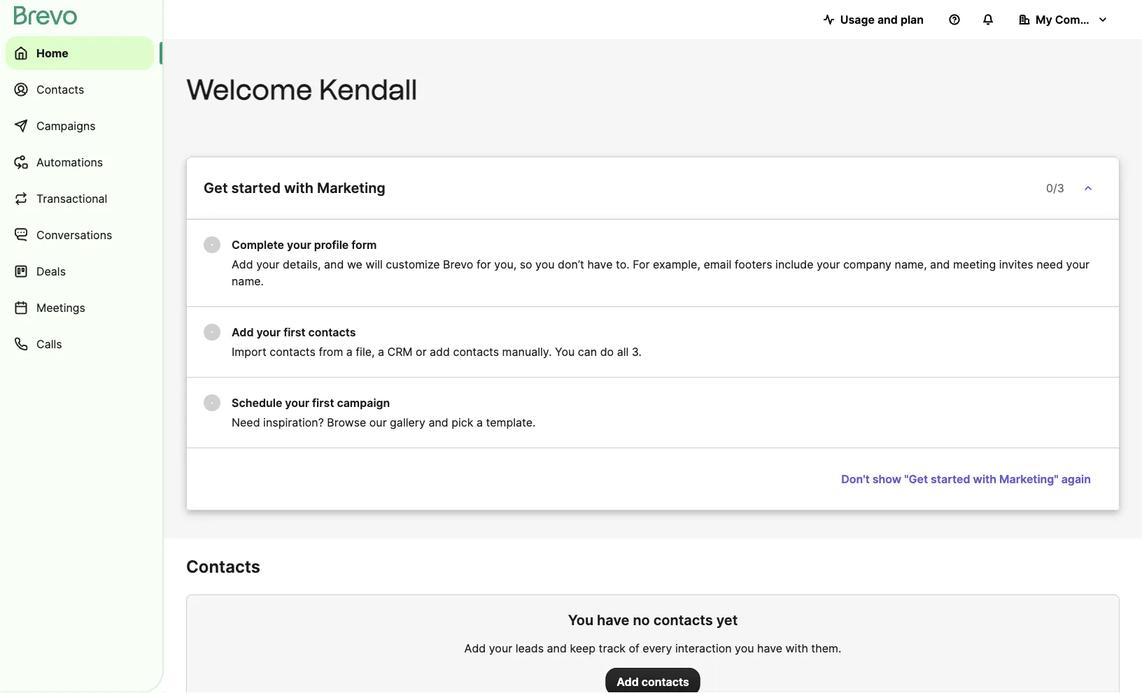 Task type: locate. For each thing, give the bounding box(es) containing it.
and inside schedule your first campaign need inspiration? browse our gallery and pick a template.
[[429, 416, 448, 429]]

a right file,
[[378, 345, 384, 359]]

0 horizontal spatial with
[[284, 180, 314, 197]]

0 vertical spatial started
[[231, 180, 281, 197]]

1 vertical spatial have
[[597, 612, 629, 629]]

1 vertical spatial contacts
[[186, 556, 260, 577]]

2 horizontal spatial a
[[477, 416, 483, 429]]

first for campaign
[[312, 396, 334, 410]]

don't show "get started with marketing" again
[[841, 472, 1091, 486]]

details,
[[283, 258, 321, 271]]

1 horizontal spatial started
[[931, 472, 970, 486]]

first up browse
[[312, 396, 334, 410]]

campaigns
[[36, 119, 96, 133]]

with left the them.
[[786, 642, 808, 655]]

have up track
[[597, 612, 629, 629]]

add
[[232, 258, 253, 271], [232, 325, 254, 339], [464, 642, 486, 655], [617, 675, 639, 689]]

0 vertical spatial first
[[284, 325, 306, 339]]

0 / 3
[[1046, 181, 1064, 195]]

campaign
[[337, 396, 390, 410]]

add up name.
[[232, 258, 253, 271]]

meetings link
[[6, 291, 154, 325]]

0 vertical spatial have
[[587, 258, 613, 271]]

add down of at the bottom of page
[[617, 675, 639, 689]]

your up import
[[256, 325, 281, 339]]

complete
[[232, 238, 284, 252]]

and left plan
[[878, 13, 898, 26]]

keep
[[570, 642, 596, 655]]

0 vertical spatial with
[[284, 180, 314, 197]]

you down the yet
[[735, 642, 754, 655]]

welcome
[[186, 73, 313, 106]]

add up import
[[232, 325, 254, 339]]

with
[[284, 180, 314, 197], [973, 472, 997, 486], [786, 642, 808, 655]]

first for contacts
[[284, 325, 306, 339]]

home
[[36, 46, 69, 60]]

with left marketing
[[284, 180, 314, 197]]

my company
[[1036, 13, 1107, 26]]

started right "get
[[931, 472, 970, 486]]

email
[[704, 258, 731, 271]]

form
[[352, 238, 377, 252]]

leads
[[516, 642, 544, 655]]

contacts
[[36, 83, 84, 96], [186, 556, 260, 577]]

and
[[878, 13, 898, 26], [324, 258, 344, 271], [930, 258, 950, 271], [429, 416, 448, 429], [547, 642, 567, 655]]

1 horizontal spatial first
[[312, 396, 334, 410]]

meeting
[[953, 258, 996, 271]]

calls
[[36, 337, 62, 351]]

include
[[775, 258, 814, 271]]

gallery
[[390, 416, 425, 429]]

you have no contacts yet
[[568, 612, 738, 629]]

welcome kendall
[[186, 73, 417, 106]]

/
[[1053, 181, 1057, 195]]

started inside button
[[931, 472, 970, 486]]

add for add your first contacts import contacts from a file, a crm or add contacts manually. you can do all 3.
[[232, 325, 254, 339]]

have inside complete your profile form add your details, and we will customize brevo for you, so you don't have to. for example, email footers include your company name, and meeting invites need your name.
[[587, 258, 613, 271]]

so
[[520, 258, 532, 271]]

to.
[[616, 258, 630, 271]]

you up keep
[[568, 612, 594, 629]]

contacts
[[308, 325, 356, 339], [270, 345, 316, 359], [453, 345, 499, 359], [653, 612, 713, 629], [642, 675, 689, 689]]

can
[[578, 345, 597, 359]]

inspiration?
[[263, 416, 324, 429]]

have left the them.
[[757, 642, 782, 655]]

plan
[[901, 13, 924, 26]]

2 vertical spatial have
[[757, 642, 782, 655]]

0
[[1046, 181, 1053, 195]]

add left leads
[[464, 642, 486, 655]]

0 horizontal spatial first
[[284, 325, 306, 339]]

automations
[[36, 155, 103, 169]]

you right so
[[535, 258, 555, 271]]

import
[[232, 345, 266, 359]]

usage
[[840, 13, 875, 26]]

track
[[599, 642, 626, 655]]

started right get
[[231, 180, 281, 197]]

usage and plan
[[840, 13, 924, 26]]

first inside add your first contacts import contacts from a file, a crm or add contacts manually. you can do all 3.
[[284, 325, 306, 339]]

first inside schedule your first campaign need inspiration? browse our gallery and pick a template.
[[312, 396, 334, 410]]

1 vertical spatial started
[[931, 472, 970, 486]]

first down details,
[[284, 325, 306, 339]]

a inside schedule your first campaign need inspiration? browse our gallery and pick a template.
[[477, 416, 483, 429]]

file,
[[356, 345, 375, 359]]

1 horizontal spatial with
[[786, 642, 808, 655]]

with left marketing"
[[973, 472, 997, 486]]

1 vertical spatial with
[[973, 472, 997, 486]]

a
[[346, 345, 353, 359], [378, 345, 384, 359], [477, 416, 483, 429]]

interaction
[[675, 642, 732, 655]]

0 horizontal spatial started
[[231, 180, 281, 197]]

started
[[231, 180, 281, 197], [931, 472, 970, 486]]

schedule your first campaign need inspiration? browse our gallery and pick a template.
[[232, 396, 536, 429]]

2 horizontal spatial with
[[973, 472, 997, 486]]

your up "inspiration?"
[[285, 396, 309, 410]]

you
[[535, 258, 555, 271], [735, 642, 754, 655]]

your
[[287, 238, 311, 252], [256, 258, 280, 271], [817, 258, 840, 271], [1066, 258, 1090, 271], [256, 325, 281, 339], [285, 396, 309, 410], [489, 642, 512, 655]]

your inside schedule your first campaign need inspiration? browse our gallery and pick a template.
[[285, 396, 309, 410]]

and right name,
[[930, 258, 950, 271]]

you left can at right
[[555, 345, 575, 359]]

name.
[[232, 274, 264, 288]]

campaigns link
[[6, 109, 154, 143]]

add contacts button
[[606, 668, 700, 694]]

will
[[366, 258, 383, 271]]

1 vertical spatial you
[[568, 612, 594, 629]]

you
[[555, 345, 575, 359], [568, 612, 594, 629]]

get
[[204, 180, 228, 197]]

invites
[[999, 258, 1033, 271]]

first
[[284, 325, 306, 339], [312, 396, 334, 410]]

1 vertical spatial first
[[312, 396, 334, 410]]

contacts down every
[[642, 675, 689, 689]]

and down profile
[[324, 258, 344, 271]]

and left pick
[[429, 416, 448, 429]]

and left keep
[[547, 642, 567, 655]]

1 horizontal spatial a
[[378, 345, 384, 359]]

0 vertical spatial you
[[555, 345, 575, 359]]

1 horizontal spatial you
[[735, 642, 754, 655]]

for
[[633, 258, 650, 271]]

your inside add your first contacts import contacts from a file, a crm or add contacts manually. you can do all 3.
[[256, 325, 281, 339]]

contacts link
[[6, 73, 154, 106]]

a left file,
[[346, 345, 353, 359]]

add contacts
[[617, 675, 689, 689]]

contacts up interaction
[[653, 612, 713, 629]]

add inside add your first contacts import contacts from a file, a crm or add contacts manually. you can do all 3.
[[232, 325, 254, 339]]

you,
[[494, 258, 517, 271]]

0 vertical spatial you
[[535, 258, 555, 271]]

get started with marketing
[[204, 180, 386, 197]]

1 vertical spatial you
[[735, 642, 754, 655]]

add inside button
[[617, 675, 639, 689]]

again
[[1061, 472, 1091, 486]]

name,
[[895, 258, 927, 271]]

contacts left from
[[270, 345, 316, 359]]

have left to.
[[587, 258, 613, 271]]

don't
[[558, 258, 584, 271]]

need
[[232, 416, 260, 429]]

for
[[477, 258, 491, 271]]

0 horizontal spatial you
[[535, 258, 555, 271]]

a right pick
[[477, 416, 483, 429]]

usage and plan button
[[812, 6, 935, 34]]

add for add contacts
[[617, 675, 639, 689]]

0 vertical spatial contacts
[[36, 83, 84, 96]]



Task type: describe. For each thing, give the bounding box(es) containing it.
contacts right add
[[453, 345, 499, 359]]

meetings
[[36, 301, 85, 315]]

do
[[600, 345, 614, 359]]

0 horizontal spatial contacts
[[36, 83, 84, 96]]

my
[[1036, 13, 1052, 26]]

we
[[347, 258, 362, 271]]

brevo
[[443, 258, 473, 271]]

and inside "button"
[[878, 13, 898, 26]]

0 horizontal spatial a
[[346, 345, 353, 359]]

add
[[430, 345, 450, 359]]

add for add your leads and keep track of every interaction you have with them.
[[464, 642, 486, 655]]

need
[[1037, 258, 1063, 271]]

marketing"
[[999, 472, 1059, 486]]

your left leads
[[489, 642, 512, 655]]

add inside complete your profile form add your details, and we will customize brevo for you, so you don't have to. for example, email footers include your company name, and meeting invites need your name.
[[232, 258, 253, 271]]

browse
[[327, 416, 366, 429]]

of
[[629, 642, 640, 655]]

our
[[369, 416, 387, 429]]

automations link
[[6, 146, 154, 179]]

your right include
[[817, 258, 840, 271]]

contacts up from
[[308, 325, 356, 339]]

manually.
[[502, 345, 552, 359]]

company
[[1055, 13, 1107, 26]]

2 vertical spatial with
[[786, 642, 808, 655]]

schedule
[[232, 396, 282, 410]]

you inside complete your profile form add your details, and we will customize brevo for you, so you don't have to. for example, email footers include your company name, and meeting invites need your name.
[[535, 258, 555, 271]]

you inside add your first contacts import contacts from a file, a crm or add contacts manually. you can do all 3.
[[555, 345, 575, 359]]

customize
[[386, 258, 440, 271]]

from
[[319, 345, 343, 359]]

footers
[[735, 258, 772, 271]]

crm
[[387, 345, 413, 359]]

every
[[643, 642, 672, 655]]

example,
[[653, 258, 700, 271]]

1 horizontal spatial contacts
[[186, 556, 260, 577]]

3.
[[632, 345, 642, 359]]

your up details,
[[287, 238, 311, 252]]

company
[[843, 258, 892, 271]]

pick
[[452, 416, 473, 429]]

add your first contacts import contacts from a file, a crm or add contacts manually. you can do all 3.
[[232, 325, 642, 359]]

home link
[[6, 36, 154, 70]]

my company button
[[1008, 6, 1120, 34]]

them.
[[811, 642, 842, 655]]

profile
[[314, 238, 349, 252]]

complete your profile form add your details, and we will customize brevo for you, so you don't have to. for example, email footers include your company name, and meeting invites need your name.
[[232, 238, 1090, 288]]

show
[[872, 472, 902, 486]]

don't
[[841, 472, 870, 486]]

contacts inside button
[[642, 675, 689, 689]]

3
[[1057, 181, 1064, 195]]

with inside don't show "get started with marketing" again button
[[973, 472, 997, 486]]

all
[[617, 345, 629, 359]]

add your leads and keep track of every interaction you have with them.
[[464, 642, 842, 655]]

marketing
[[317, 180, 386, 197]]

transactional link
[[6, 182, 154, 216]]

deals
[[36, 265, 66, 278]]

your down complete
[[256, 258, 280, 271]]

no
[[633, 612, 650, 629]]

transactional
[[36, 192, 107, 205]]

"get
[[904, 472, 928, 486]]

don't show "get started with marketing" again button
[[830, 465, 1102, 493]]

your right need
[[1066, 258, 1090, 271]]

template.
[[486, 416, 536, 429]]

yet
[[716, 612, 738, 629]]

calls link
[[6, 328, 154, 361]]

kendall
[[319, 73, 417, 106]]

conversations
[[36, 228, 112, 242]]

deals link
[[6, 255, 154, 288]]

or
[[416, 345, 427, 359]]



Task type: vqa. For each thing, say whether or not it's contained in the screenshot.
left "you"
yes



